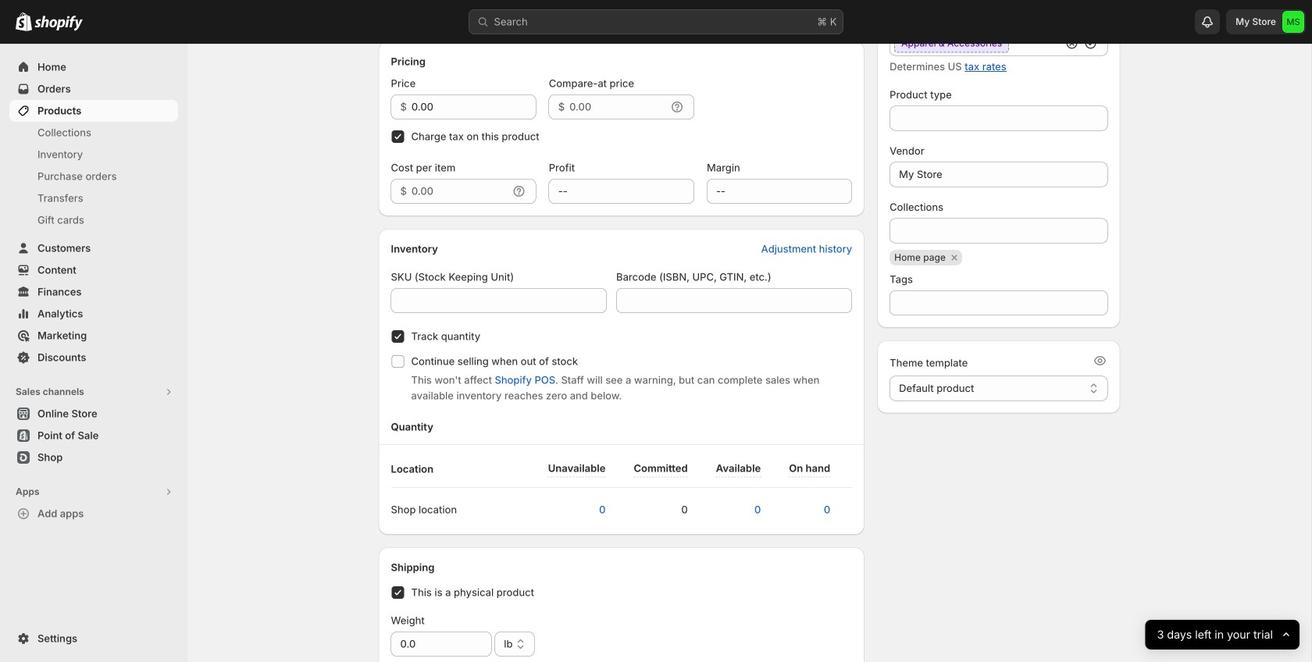 Task type: vqa. For each thing, say whether or not it's contained in the screenshot.
the left a
no



Task type: describe. For each thing, give the bounding box(es) containing it.
my store image
[[1282, 11, 1304, 33]]

1 horizontal spatial shopify image
[[34, 15, 83, 31]]



Task type: locate. For each thing, give the bounding box(es) containing it.
0.0 text field
[[391, 632, 491, 657]]

None text field
[[391, 288, 607, 313], [616, 288, 852, 313], [391, 288, 607, 313], [616, 288, 852, 313]]

1 horizontal spatial   text field
[[569, 95, 666, 119]]

  text field
[[412, 95, 536, 119]]

0 vertical spatial   text field
[[569, 95, 666, 119]]

  text field
[[569, 95, 666, 119], [412, 179, 508, 204]]

Apparel & Accessories text field
[[890, 31, 1061, 56]]

None text field
[[890, 106, 1108, 131], [890, 162, 1108, 187], [549, 179, 694, 204], [707, 179, 852, 204], [890, 218, 1108, 243], [890, 106, 1108, 131], [890, 162, 1108, 187], [549, 179, 694, 204], [707, 179, 852, 204], [890, 218, 1108, 243]]

0 horizontal spatial   text field
[[412, 179, 508, 204]]

shopify image
[[16, 12, 32, 31], [34, 15, 83, 31]]

1 vertical spatial   text field
[[412, 179, 508, 204]]

0 horizontal spatial shopify image
[[16, 12, 32, 31]]



